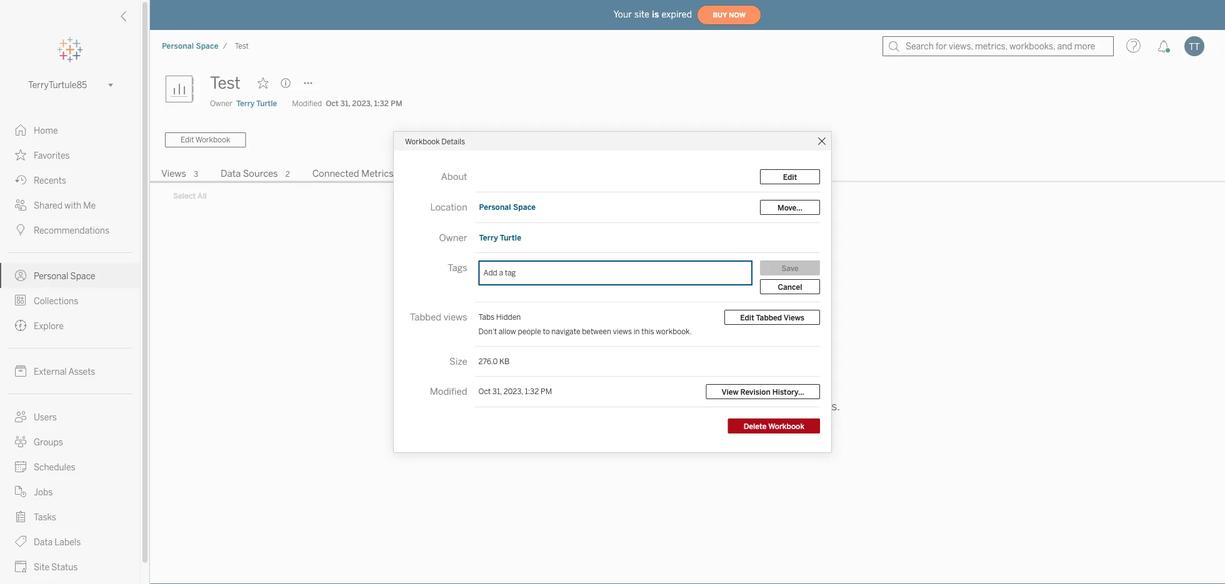 Task type: describe. For each thing, give the bounding box(es) containing it.
shared with me link
[[0, 193, 140, 218]]

edit for edit workbook
[[181, 135, 194, 145]]

recommendations
[[34, 225, 109, 236]]

edit workbook button
[[165, 133, 246, 148]]

status
[[51, 562, 78, 573]]

explore link
[[0, 313, 140, 338]]

external
[[34, 367, 67, 377]]

labels
[[55, 537, 81, 548]]

turtle inside workbook details dialog
[[500, 233, 522, 242]]

custom
[[429, 168, 463, 179]]

terry turtle
[[479, 233, 522, 242]]

buy
[[713, 11, 727, 19]]

between
[[582, 327, 611, 336]]

hidden
[[496, 313, 521, 322]]

site
[[635, 9, 650, 20]]

recommendations link
[[0, 218, 140, 243]]

delete
[[744, 422, 767, 431]]

owner for owner terry turtle
[[210, 99, 233, 108]]

home
[[34, 125, 58, 136]]

owner for owner
[[439, 232, 467, 244]]

terry inside test main content
[[236, 99, 255, 108]]

is
[[652, 9, 659, 20]]

1 horizontal spatial views
[[464, 168, 489, 179]]

subscribed
[[633, 400, 690, 414]]

there
[[535, 400, 565, 414]]

data sources
[[221, 168, 278, 179]]

personal inside 'main navigation. press the up and down arrow keys to access links.' "element"
[[34, 271, 68, 281]]

0 vertical spatial personal space link
[[161, 41, 219, 51]]

views inside 'tabs hidden don't allow people to navigate between views in this workbook.'
[[613, 327, 632, 336]]

all
[[197, 192, 207, 201]]

workbook details dialog
[[394, 132, 832, 453]]

pm inside test main content
[[391, 99, 402, 108]]

allow
[[499, 327, 516, 336]]

me
[[83, 200, 96, 211]]

1 horizontal spatial workbook
[[405, 137, 440, 146]]

personal space link inside workbook details dialog
[[479, 202, 537, 212]]

sub-spaces tab list
[[150, 167, 1225, 183]]

move… button
[[760, 200, 820, 215]]

0 horizontal spatial tabbed
[[410, 312, 442, 323]]

edit workbook
[[181, 135, 230, 145]]

external assets link
[[0, 359, 140, 384]]

workbook.
[[656, 327, 692, 336]]

main navigation. press the up and down arrow keys to access links. element
[[0, 118, 140, 585]]

kb
[[500, 357, 510, 366]]

users
[[602, 400, 630, 414]]

jobs link
[[0, 480, 140, 505]]

this inside test main content
[[706, 400, 725, 414]]

3
[[194, 170, 198, 179]]

assets
[[68, 367, 95, 377]]

select all
[[173, 192, 207, 201]]

tabs hidden don't allow people to navigate between views in this workbook.
[[479, 313, 692, 336]]

are
[[568, 400, 584, 414]]

users link
[[0, 405, 140, 430]]

location
[[430, 202, 467, 213]]

0 horizontal spatial views
[[444, 312, 467, 323]]

0 horizontal spatial views
[[161, 168, 186, 179]]

personal space inside 'main navigation. press the up and down arrow keys to access links.' "element"
[[34, 271, 95, 281]]

tags list box
[[479, 261, 753, 286]]

schedules
[[34, 462, 75, 473]]

edit for edit tabbed views
[[740, 313, 755, 322]]

buy now
[[713, 11, 746, 19]]

users
[[34, 412, 57, 423]]

collections link
[[0, 288, 140, 313]]

1:32 inside workbook details dialog
[[525, 387, 539, 396]]

delete workbook
[[744, 422, 805, 431]]

recents link
[[0, 168, 140, 193]]

276.0 kb
[[479, 357, 510, 366]]

cancel
[[778, 282, 803, 292]]

data for data sources
[[221, 168, 241, 179]]

space inside 'main navigation. press the up and down arrow keys to access links.' "element"
[[70, 271, 95, 281]]

test inside main content
[[210, 73, 241, 93]]

space inside workbook details dialog
[[513, 203, 536, 212]]

revision
[[741, 387, 771, 397]]

your
[[614, 9, 632, 20]]

to for subscribed
[[693, 400, 703, 414]]

31, inside test main content
[[341, 99, 350, 108]]

details
[[442, 137, 465, 146]]

tags
[[448, 262, 467, 274]]

with
[[64, 200, 81, 211]]

its
[[794, 400, 806, 414]]

collections
[[34, 296, 78, 306]]

connected
[[312, 168, 359, 179]]

modified for modified
[[430, 386, 467, 397]]

sources
[[243, 168, 278, 179]]

metrics
[[361, 168, 394, 179]]

people
[[518, 327, 541, 336]]

favorites
[[34, 150, 70, 161]]

move…
[[778, 203, 803, 212]]

shared
[[34, 200, 62, 211]]

or
[[780, 400, 791, 414]]

in
[[634, 327, 640, 336]]

there are no users subscribed to this workbook or its views.
[[535, 400, 840, 414]]

oct inside test main content
[[326, 99, 339, 108]]



Task type: vqa. For each thing, say whether or not it's contained in the screenshot.
the Terry within the Terry Turtle link
no



Task type: locate. For each thing, give the bounding box(es) containing it.
0 vertical spatial edit
[[181, 135, 194, 145]]

0 vertical spatial 31,
[[341, 99, 350, 108]]

0 vertical spatial personal
[[162, 42, 194, 51]]

0 vertical spatial 2023,
[[352, 99, 372, 108]]

0 vertical spatial to
[[543, 327, 550, 336]]

workbook
[[195, 135, 230, 145], [405, 137, 440, 146], [769, 422, 805, 431]]

2 horizontal spatial personal space link
[[479, 202, 537, 212]]

size
[[450, 356, 467, 367]]

0 horizontal spatial edit
[[181, 135, 194, 145]]

2 horizontal spatial space
[[513, 203, 536, 212]]

0 horizontal spatial terry
[[236, 99, 255, 108]]

personal up collections
[[34, 271, 68, 281]]

0 vertical spatial oct
[[326, 99, 339, 108]]

owner
[[210, 99, 233, 108], [439, 232, 467, 244]]

1 vertical spatial test
[[210, 73, 241, 93]]

0 vertical spatial turtle
[[256, 99, 277, 108]]

views inside button
[[784, 313, 805, 322]]

personal space link left /
[[161, 41, 219, 51]]

2 vertical spatial space
[[70, 271, 95, 281]]

1 horizontal spatial data
[[221, 168, 241, 179]]

1 vertical spatial views
[[613, 327, 632, 336]]

0 horizontal spatial modified
[[292, 99, 322, 108]]

0 vertical spatial test
[[235, 42, 249, 51]]

workbook image
[[165, 71, 203, 108]]

owner up tags
[[439, 232, 467, 244]]

1 vertical spatial modified
[[430, 386, 467, 397]]

owner inside workbook details dialog
[[439, 232, 467, 244]]

1 horizontal spatial 31,
[[493, 387, 502, 396]]

explore
[[34, 321, 64, 331]]

workbook up the 3
[[195, 135, 230, 145]]

1 horizontal spatial oct
[[479, 387, 491, 396]]

1 vertical spatial personal space link
[[479, 202, 537, 212]]

don't
[[479, 327, 497, 336]]

tasks link
[[0, 505, 140, 530]]

1 vertical spatial terry
[[479, 233, 498, 242]]

workbook for delete workbook
[[769, 422, 805, 431]]

1 horizontal spatial terry
[[479, 233, 498, 242]]

view
[[722, 387, 739, 397]]

2023,
[[352, 99, 372, 108], [504, 387, 523, 396]]

cancel button
[[760, 279, 820, 294]]

views
[[444, 312, 467, 323], [613, 327, 632, 336]]

1 vertical spatial this
[[706, 400, 725, 414]]

tabbed
[[410, 312, 442, 323], [756, 313, 782, 322]]

personal space up the terry turtle
[[479, 203, 536, 212]]

data left 'sources'
[[221, 168, 241, 179]]

tabbed down cancel button
[[756, 313, 782, 322]]

to right people
[[543, 327, 550, 336]]

space up the terry turtle
[[513, 203, 536, 212]]

schedules link
[[0, 455, 140, 480]]

recents
[[34, 175, 66, 186]]

workbook details
[[405, 137, 465, 146]]

1 horizontal spatial 2023,
[[504, 387, 523, 396]]

turtle inside test main content
[[256, 99, 277, 108]]

shared with me
[[34, 200, 96, 211]]

1 vertical spatial turtle
[[500, 233, 522, 242]]

1 horizontal spatial owner
[[439, 232, 467, 244]]

1:32
[[374, 99, 389, 108], [525, 387, 539, 396]]

31, inside workbook details dialog
[[493, 387, 502, 396]]

edit for edit
[[783, 172, 797, 181]]

select all button
[[165, 189, 215, 204]]

tasks
[[34, 512, 56, 523]]

0 horizontal spatial to
[[543, 327, 550, 336]]

tabbed views
[[410, 312, 467, 323]]

0 horizontal spatial this
[[642, 327, 654, 336]]

views left tabs
[[444, 312, 467, 323]]

data labels link
[[0, 530, 140, 555]]

site
[[34, 562, 49, 573]]

0 vertical spatial pm
[[391, 99, 402, 108]]

space
[[196, 42, 219, 51], [513, 203, 536, 212], [70, 271, 95, 281]]

0 horizontal spatial pm
[[391, 99, 402, 108]]

views
[[161, 168, 186, 179], [464, 168, 489, 179], [784, 313, 805, 322]]

test up owner terry turtle
[[210, 73, 241, 93]]

0 vertical spatial terry
[[236, 99, 255, 108]]

workbook
[[727, 400, 778, 414]]

1 vertical spatial 31,
[[493, 387, 502, 396]]

edit tabbed views button
[[725, 310, 820, 325]]

views down cancel button
[[784, 313, 805, 322]]

edit
[[181, 135, 194, 145], [783, 172, 797, 181], [740, 313, 755, 322]]

edit tabbed views
[[740, 313, 805, 322]]

tabbed inside edit tabbed views button
[[756, 313, 782, 322]]

views right custom
[[464, 168, 489, 179]]

2 horizontal spatial personal
[[479, 203, 511, 212]]

0 vertical spatial this
[[642, 327, 654, 336]]

276.0
[[479, 357, 498, 366]]

navigation panel element
[[0, 38, 140, 585]]

0 vertical spatial terry turtle link
[[236, 98, 277, 109]]

1 horizontal spatial to
[[693, 400, 703, 414]]

view revision history…
[[722, 387, 805, 397]]

1 horizontal spatial views
[[613, 327, 632, 336]]

oct 31, 2023, 1:32 pm
[[479, 387, 552, 396]]

1 horizontal spatial personal space link
[[161, 41, 219, 51]]

jobs
[[34, 487, 53, 498]]

edit inside edit button
[[783, 172, 797, 181]]

terry
[[236, 99, 255, 108], [479, 233, 498, 242]]

1 vertical spatial terry turtle link
[[479, 233, 522, 243]]

expired
[[662, 9, 692, 20]]

this down view
[[706, 400, 725, 414]]

modified
[[292, 99, 322, 108], [430, 386, 467, 397]]

data labels
[[34, 537, 81, 548]]

1 vertical spatial 2023,
[[504, 387, 523, 396]]

workbook left details
[[405, 137, 440, 146]]

no
[[587, 400, 600, 414]]

data left labels
[[34, 537, 53, 548]]

/
[[223, 42, 227, 51]]

connected metrics
[[312, 168, 394, 179]]

0 horizontal spatial owner
[[210, 99, 233, 108]]

0 horizontal spatial personal space link
[[0, 263, 140, 288]]

groups
[[34, 437, 63, 448]]

owner inside test main content
[[210, 99, 233, 108]]

2 horizontal spatial workbook
[[769, 422, 805, 431]]

modified inside workbook details dialog
[[430, 386, 467, 397]]

personal space inside workbook details dialog
[[479, 203, 536, 212]]

1 horizontal spatial pm
[[541, 387, 552, 396]]

test element
[[231, 42, 253, 51]]

test right /
[[235, 42, 249, 51]]

workbook inside test main content
[[195, 135, 230, 145]]

2 vertical spatial edit
[[740, 313, 755, 322]]

views left the 3
[[161, 168, 186, 179]]

0 horizontal spatial data
[[34, 537, 53, 548]]

1 horizontal spatial turtle
[[500, 233, 522, 242]]

modified inside test main content
[[292, 99, 322, 108]]

data
[[221, 168, 241, 179], [34, 537, 53, 548]]

this right in
[[642, 327, 654, 336]]

1 vertical spatial edit
[[783, 172, 797, 181]]

0 vertical spatial 1:32
[[374, 99, 389, 108]]

to right subscribed
[[693, 400, 703, 414]]

personal space link up the terry turtle
[[479, 202, 537, 212]]

terry turtle link inside test main content
[[236, 98, 277, 109]]

views left in
[[613, 327, 632, 336]]

now
[[729, 11, 746, 19]]

space up collections link
[[70, 271, 95, 281]]

to for people
[[543, 327, 550, 336]]

2 vertical spatial personal space link
[[0, 263, 140, 288]]

1 vertical spatial data
[[34, 537, 53, 548]]

1 vertical spatial space
[[513, 203, 536, 212]]

modified for modified oct 31, 2023, 1:32 pm
[[292, 99, 322, 108]]

oct
[[326, 99, 339, 108], [479, 387, 491, 396]]

0 horizontal spatial 1:32
[[374, 99, 389, 108]]

0 vertical spatial modified
[[292, 99, 322, 108]]

delete workbook button
[[728, 419, 820, 434]]

1 vertical spatial pm
[[541, 387, 552, 396]]

1 vertical spatial oct
[[479, 387, 491, 396]]

2 horizontal spatial edit
[[783, 172, 797, 181]]

home link
[[0, 118, 140, 143]]

terry turtle link inside workbook details dialog
[[479, 233, 522, 243]]

terry inside workbook details dialog
[[479, 233, 498, 242]]

personal space link up collections
[[0, 263, 140, 288]]

your site is expired
[[614, 9, 692, 20]]

personal up the terry turtle
[[479, 203, 511, 212]]

to inside test main content
[[693, 400, 703, 414]]

view revision history… button
[[706, 385, 820, 400]]

0 vertical spatial personal space
[[479, 203, 536, 212]]

site status link
[[0, 555, 140, 580]]

0 vertical spatial data
[[221, 168, 241, 179]]

to inside 'tabs hidden don't allow people to navigate between views in this workbook.'
[[543, 327, 550, 336]]

space left /
[[196, 42, 219, 51]]

personal up workbook image
[[162, 42, 194, 51]]

personal space up collections link
[[34, 271, 95, 281]]

data inside data labels link
[[34, 537, 53, 548]]

select
[[173, 192, 196, 201]]

this
[[642, 327, 654, 336], [706, 400, 725, 414]]

0 horizontal spatial workbook
[[195, 135, 230, 145]]

31,
[[341, 99, 350, 108], [493, 387, 502, 396]]

this inside 'tabs hidden don't allow people to navigate between views in this workbook.'
[[642, 327, 654, 336]]

1 horizontal spatial this
[[706, 400, 725, 414]]

1 horizontal spatial terry turtle link
[[479, 233, 522, 243]]

test main content
[[150, 63, 1225, 585]]

0 horizontal spatial space
[[70, 271, 95, 281]]

0 horizontal spatial terry turtle link
[[236, 98, 277, 109]]

modified oct 31, 2023, 1:32 pm
[[292, 99, 402, 108]]

site status
[[34, 562, 78, 573]]

tabs
[[479, 313, 495, 322]]

0 vertical spatial space
[[196, 42, 219, 51]]

views.
[[809, 400, 840, 414]]

1 horizontal spatial personal
[[162, 42, 194, 51]]

external assets
[[34, 367, 95, 377]]

test
[[235, 42, 249, 51], [210, 73, 241, 93]]

2 vertical spatial personal
[[34, 271, 68, 281]]

workbook for edit workbook
[[195, 135, 230, 145]]

2023, inside workbook details dialog
[[504, 387, 523, 396]]

1 vertical spatial owner
[[439, 232, 467, 244]]

1 horizontal spatial space
[[196, 42, 219, 51]]

about
[[441, 171, 467, 182]]

personal inside workbook details dialog
[[479, 203, 511, 212]]

1 vertical spatial personal
[[479, 203, 511, 212]]

1 vertical spatial to
[[693, 400, 703, 414]]

edit inside edit workbook button
[[181, 135, 194, 145]]

0 horizontal spatial turtle
[[256, 99, 277, 108]]

data for data labels
[[34, 537, 53, 548]]

1 vertical spatial 1:32
[[525, 387, 539, 396]]

1 horizontal spatial tabbed
[[756, 313, 782, 322]]

2
[[286, 170, 290, 179]]

2023, inside test main content
[[352, 99, 372, 108]]

1 horizontal spatial modified
[[430, 386, 467, 397]]

history…
[[773, 387, 805, 397]]

owner up edit workbook button
[[210, 99, 233, 108]]

owner terry turtle
[[210, 99, 277, 108]]

0 horizontal spatial 2023,
[[352, 99, 372, 108]]

0 vertical spatial owner
[[210, 99, 233, 108]]

1 vertical spatial personal space
[[34, 271, 95, 281]]

1:32 inside test main content
[[374, 99, 389, 108]]

data inside sub-spaces tab list
[[221, 168, 241, 179]]

edit inside edit tabbed views button
[[740, 313, 755, 322]]

oct inside workbook details dialog
[[479, 387, 491, 396]]

0 horizontal spatial 31,
[[341, 99, 350, 108]]

0 horizontal spatial oct
[[326, 99, 339, 108]]

tabbed left tabs
[[410, 312, 442, 323]]

edit button
[[760, 169, 820, 184]]

groups link
[[0, 430, 140, 455]]

personal space /
[[162, 42, 227, 51]]

workbook down or
[[769, 422, 805, 431]]

custom views
[[429, 168, 489, 179]]

1 horizontal spatial 1:32
[[525, 387, 539, 396]]

0 horizontal spatial personal
[[34, 271, 68, 281]]

0 horizontal spatial personal space
[[34, 271, 95, 281]]

0 vertical spatial views
[[444, 312, 467, 323]]

pm inside workbook details dialog
[[541, 387, 552, 396]]

personal space
[[479, 203, 536, 212], [34, 271, 95, 281]]

2 horizontal spatial views
[[784, 313, 805, 322]]

buy now button
[[697, 5, 762, 25]]

personal space link
[[161, 41, 219, 51], [479, 202, 537, 212], [0, 263, 140, 288]]

1 horizontal spatial personal space
[[479, 203, 536, 212]]

1 horizontal spatial edit
[[740, 313, 755, 322]]



